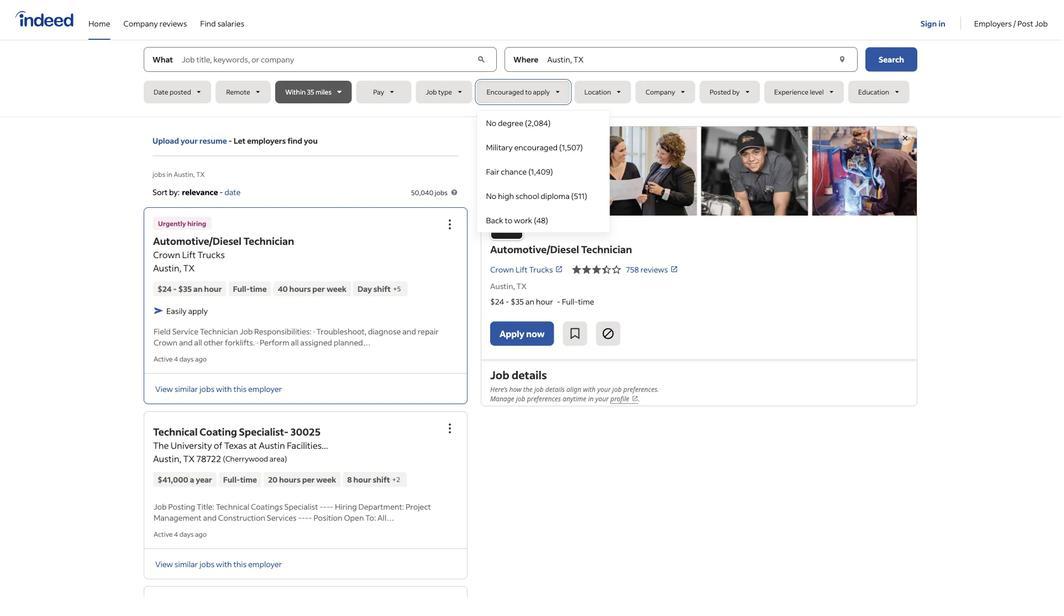 Task type: describe. For each thing, give the bounding box(es) containing it.
per for crown lift trucks
[[313, 284, 325, 294]]

an for $24 - $35 an hour
[[193, 284, 203, 294]]

employers / post job
[[975, 18, 1049, 28]]

0 vertical spatial details
[[512, 367, 547, 382]]

to for encouraged
[[526, 88, 532, 96]]

(511)
[[572, 191, 588, 201]]

military
[[486, 142, 513, 152]]

remote button
[[216, 81, 271, 103]]

this for austin, tx
[[234, 384, 247, 394]]

back to work (48) link
[[478, 208, 610, 232]]

construction
[[218, 513, 265, 523]]

at
[[249, 440, 257, 451]]

1 vertical spatial shift
[[373, 475, 390, 485]]

3.4 out of 5 stars. link to 758 company reviews (opens in a new tab) image
[[572, 263, 622, 276]]

technical inside the job posting title: technical coatings specialist ---- hiring department: project management and construction services ---- position open to: all…
[[216, 502, 250, 512]]

work
[[514, 215, 533, 225]]

an for $24 - $35 an hour - full-time
[[526, 297, 535, 307]]

what
[[153, 54, 173, 64]]

job right "post"
[[1036, 18, 1049, 28]]

apply now
[[500, 328, 545, 339]]

758 reviews
[[626, 264, 669, 274]]

time for the university of texas at austin facilities...
[[240, 475, 257, 485]]

crown for crown lift trucks austin, tx
[[153, 249, 180, 260]]

tx down crown lift trucks
[[517, 281, 527, 291]]

$35 for $24 - $35 an hour
[[178, 284, 192, 294]]

1 vertical spatial time
[[579, 297, 595, 307]]

find
[[288, 136, 303, 146]]

diagnose
[[368, 326, 401, 336]]

crown lift trucks link
[[491, 264, 563, 275]]

assigned
[[301, 337, 332, 347]]

8 hour shift + 2
[[348, 475, 401, 485]]

similar for austin, tx
[[175, 384, 198, 394]]

1 horizontal spatial ·
[[313, 326, 315, 336]]

days for austin, tx 78722
[[180, 530, 194, 539]]

austin, up by:
[[174, 170, 195, 178]]

job type button
[[416, 81, 473, 103]]

military encouraged (1,507) link
[[478, 135, 610, 159]]

coating
[[200, 426, 237, 438]]

2 vertical spatial hour
[[354, 475, 372, 485]]

jobs left help icon in the top of the page
[[435, 188, 448, 197]]

with for the university of texas at austin facilities...
[[216, 559, 232, 569]]

ago for austin, tx 78722
[[195, 530, 207, 539]]

employers
[[247, 136, 286, 146]]

help icon image
[[450, 188, 459, 197]]

service
[[172, 326, 199, 336]]

1 vertical spatial and
[[179, 337, 193, 347]]

degree
[[498, 118, 524, 128]]

and inside the job posting title: technical coatings specialist ---- hiring department: project management and construction services ---- position open to: all…
[[203, 513, 217, 523]]

find salaries
[[200, 18, 244, 28]]

date posted button
[[144, 81, 211, 103]]

$24 for $24 - $35 an hour - full-time
[[491, 297, 505, 307]]

none search field containing what
[[144, 47, 918, 233]]

by
[[733, 88, 740, 96]]

to for back
[[505, 215, 513, 225]]

university
[[171, 440, 212, 451]]

1 horizontal spatial job
[[535, 385, 544, 394]]

menu inside search box
[[477, 110, 610, 233]]

responsibilities:
[[254, 326, 312, 336]]

specialist-
[[239, 426, 289, 438]]

with right align
[[584, 385, 596, 394]]

clear element for where
[[837, 54, 848, 65]]

0 vertical spatial your
[[181, 136, 198, 146]]

days for austin, tx
[[180, 355, 194, 363]]

technical coating specialist- 30025 the university of texas at austin facilities... austin, tx 78722 ( cherrywood area )
[[153, 426, 328, 465]]

salaries
[[218, 18, 244, 28]]

posting
[[168, 502, 195, 512]]

1 horizontal spatial in
[[589, 394, 594, 403]]

miles
[[316, 88, 332, 96]]

experience level button
[[765, 81, 845, 103]]

position
[[314, 513, 343, 523]]

1 horizontal spatial automotive/diesel
[[491, 243, 580, 255]]

troubleshoot,
[[317, 326, 367, 336]]

1 vertical spatial apply
[[188, 306, 208, 316]]

remote
[[226, 88, 250, 96]]

manage
[[491, 394, 515, 403]]

open
[[344, 513, 364, 523]]

in for sign
[[939, 18, 946, 28]]

austin, inside crown lift trucks austin, tx
[[153, 262, 182, 274]]

view for austin, tx
[[155, 384, 173, 394]]

here's how the job details align with your job preferences.
[[491, 385, 660, 394]]

0 vertical spatial shift
[[374, 284, 391, 294]]

full- for the university of texas at austin facilities...
[[223, 475, 240, 485]]

4 for austin, tx
[[174, 355, 178, 363]]

home link
[[88, 0, 110, 38]]

military encouraged (1,507)
[[486, 142, 583, 152]]

0 horizontal spatial automotive/diesel technician
[[153, 235, 294, 247]]

specialist
[[285, 502, 318, 512]]

1 horizontal spatial automotive/diesel technician
[[491, 243, 633, 255]]

hour for $24 - $35 an hour
[[204, 284, 222, 294]]

0 vertical spatial and
[[403, 326, 416, 336]]

Where field
[[546, 47, 836, 72]]

repair
[[418, 326, 439, 336]]

1 all from the left
[[194, 337, 202, 347]]

similar for austin, tx 78722
[[175, 559, 198, 569]]

job type
[[426, 88, 452, 96]]

level
[[811, 88, 824, 96]]

date
[[225, 187, 241, 197]]

post
[[1018, 18, 1034, 28]]

20 hours per week
[[268, 475, 336, 485]]

hours for the university of texas at austin facilities...
[[279, 475, 301, 485]]

not interested image
[[602, 327, 615, 340]]

no high school diploma (511) link
[[478, 184, 610, 208]]

active for austin, tx 78722
[[154, 530, 173, 539]]

austin
[[259, 440, 285, 451]]

company reviews
[[124, 18, 187, 28]]

no high school diploma (511)
[[486, 191, 588, 201]]

5
[[397, 284, 401, 293]]

30025
[[291, 426, 321, 438]]

posted by
[[710, 88, 740, 96]]

job for details
[[491, 367, 510, 382]]

align
[[567, 385, 582, 394]]

now
[[527, 328, 545, 339]]

resume
[[200, 136, 227, 146]]

2 all from the left
[[291, 337, 299, 347]]

+ inside 8 hour shift + 2
[[392, 475, 397, 484]]

austin, down crown lift trucks
[[491, 281, 515, 291]]

in for jobs
[[167, 170, 172, 178]]

job actions menu is collapsed image
[[444, 422, 457, 435]]

apply inside encouraged to apply dropdown button
[[534, 88, 550, 96]]

department:
[[359, 502, 404, 512]]

hiring
[[335, 502, 357, 512]]

a
[[190, 475, 194, 485]]

project
[[406, 502, 431, 512]]

sign in
[[921, 18, 946, 28]]

job posting title: technical coatings specialist ---- hiring department: project management and construction services ---- position open to: all…
[[154, 502, 431, 523]]

1 vertical spatial your
[[598, 385, 611, 394]]

)
[[285, 454, 287, 464]]

full-time for austin, tx
[[233, 284, 267, 294]]

reviews for 758 reviews
[[641, 264, 669, 274]]

other
[[204, 337, 224, 347]]

encouraged to apply
[[487, 88, 550, 96]]

1 horizontal spatial technician
[[244, 235, 294, 247]]

school
[[516, 191, 540, 201]]

2 horizontal spatial technician
[[582, 243, 633, 255]]

active 4 days ago for austin, tx 78722
[[154, 530, 207, 539]]

job details
[[491, 367, 547, 382]]

company reviews link
[[124, 0, 187, 38]]

50,040 jobs
[[411, 188, 448, 197]]

0 horizontal spatial job
[[516, 394, 526, 403]]

urgently
[[158, 219, 186, 228]]

78722
[[197, 453, 221, 465]]

field
[[154, 326, 171, 336]]

1 vertical spatial full-
[[562, 297, 579, 307]]

2 vertical spatial your
[[596, 394, 609, 403]]

view similar jobs with this employer link for austin, tx
[[155, 384, 282, 394]]

high
[[498, 191, 514, 201]]

manage job preferences anytime in your
[[491, 394, 611, 403]]

fair chance (1,409) link
[[478, 159, 610, 184]]

within 35 miles
[[285, 88, 332, 96]]

(2,084)
[[525, 118, 551, 128]]

easily apply
[[166, 306, 208, 316]]

upload
[[153, 136, 179, 146]]

hour for $24 - $35 an hour - full-time
[[536, 297, 554, 307]]



Task type: vqa. For each thing, say whether or not it's contained in the screenshot.
EASILY APPLY
yes



Task type: locate. For each thing, give the bounding box(es) containing it.
1 active 4 days ago from the top
[[154, 355, 207, 363]]

2 active from the top
[[154, 530, 173, 539]]

1 vertical spatial this
[[234, 559, 247, 569]]

0 vertical spatial view
[[155, 384, 173, 394]]

job
[[535, 385, 544, 394], [613, 385, 622, 394], [516, 394, 526, 403]]

0 horizontal spatial ·
[[257, 337, 258, 347]]

2 vertical spatial crown
[[154, 337, 178, 347]]

1 vertical spatial technical
[[216, 502, 250, 512]]

save this job image
[[569, 327, 582, 340]]

forklifts.
[[225, 337, 255, 347]]

What field
[[180, 47, 475, 72]]

hour
[[204, 284, 222, 294], [536, 297, 554, 307], [354, 475, 372, 485]]

job actions menu is collapsed image
[[444, 218, 457, 231]]

an up easily apply
[[193, 284, 203, 294]]

details up the
[[512, 367, 547, 382]]

1 horizontal spatial an
[[526, 297, 535, 307]]

1 horizontal spatial company
[[646, 88, 676, 96]]

0 horizontal spatial trucks
[[198, 249, 225, 260]]

full- left 40
[[233, 284, 250, 294]]

2 horizontal spatial in
[[939, 18, 946, 28]]

apply right easily
[[188, 306, 208, 316]]

lift for crown lift trucks austin, tx
[[182, 249, 196, 260]]

· left perform
[[257, 337, 258, 347]]

job inside the job posting title: technical coatings specialist ---- hiring department: project management and construction services ---- position open to: all…
[[154, 502, 167, 512]]

ago for austin, tx
[[195, 355, 207, 363]]

· up assigned
[[313, 326, 315, 336]]

company inside company reviews link
[[124, 18, 158, 28]]

1 horizontal spatial to
[[526, 88, 532, 96]]

to right back
[[505, 215, 513, 225]]

this down construction
[[234, 559, 247, 569]]

0 horizontal spatial and
[[179, 337, 193, 347]]

automotive/diesel up crown lift trucks 'link'
[[491, 243, 580, 255]]

and down "title:"
[[203, 513, 217, 523]]

2 view from the top
[[155, 559, 173, 569]]

2 4 from the top
[[174, 530, 178, 539]]

employer down services
[[248, 559, 282, 569]]

easily
[[166, 306, 187, 316]]

sort
[[153, 187, 168, 197]]

education button
[[849, 81, 910, 103]]

2 this from the top
[[234, 559, 247, 569]]

week left day
[[327, 284, 347, 294]]

0 horizontal spatial reviews
[[160, 18, 187, 28]]

reviews for company reviews
[[160, 18, 187, 28]]

1 view from the top
[[155, 384, 173, 394]]

apply
[[534, 88, 550, 96], [188, 306, 208, 316]]

with
[[216, 384, 232, 394], [584, 385, 596, 394], [216, 559, 232, 569]]

full- down (
[[223, 475, 240, 485]]

trucks down automotive/diesel technician button
[[198, 249, 225, 260]]

view for austin, tx 78722
[[155, 559, 173, 569]]

apply up no degree (2,084) link
[[534, 88, 550, 96]]

20
[[268, 475, 278, 485]]

days down service
[[180, 355, 194, 363]]

+ up department:
[[392, 475, 397, 484]]

4 for austin, tx 78722
[[174, 530, 178, 539]]

crown down field
[[154, 337, 178, 347]]

encouraged
[[487, 88, 524, 96]]

week left 8
[[317, 475, 336, 485]]

1 vertical spatial active 4 days ago
[[154, 530, 207, 539]]

2 clear image from the left
[[837, 54, 848, 65]]

date
[[154, 88, 168, 96]]

0 vertical spatial per
[[313, 284, 325, 294]]

shift left 5 in the top left of the page
[[374, 284, 391, 294]]

planned…
[[334, 337, 371, 347]]

week for crown lift trucks
[[327, 284, 347, 294]]

days down management
[[180, 530, 194, 539]]

trucks for crown lift trucks austin, tx
[[198, 249, 225, 260]]

2 employer from the top
[[248, 559, 282, 569]]

technician up other
[[200, 326, 238, 336]]

$35 down austin, tx
[[511, 297, 524, 307]]

with down construction
[[216, 559, 232, 569]]

active 4 days ago down management
[[154, 530, 207, 539]]

this
[[234, 384, 247, 394], [234, 559, 247, 569]]

(1,507)
[[560, 142, 583, 152]]

·
[[313, 326, 315, 336], [257, 337, 258, 347]]

title:
[[197, 502, 214, 512]]

full-time
[[233, 284, 267, 294], [223, 475, 257, 485]]

no left high at top
[[486, 191, 497, 201]]

company for company
[[646, 88, 676, 96]]

hiring
[[187, 219, 206, 228]]

1 vertical spatial days
[[180, 530, 194, 539]]

active 4 days ago for austin, tx
[[154, 355, 207, 363]]

2 ago from the top
[[195, 530, 207, 539]]

crown lift trucks logo image
[[482, 127, 918, 216], [491, 207, 524, 240]]

0 horizontal spatial an
[[193, 284, 203, 294]]

lift down urgently hiring
[[182, 249, 196, 260]]

0 horizontal spatial $24
[[158, 284, 172, 294]]

0 vertical spatial time
[[250, 284, 267, 294]]

employer for austin, tx 78722
[[248, 559, 282, 569]]

in right anytime
[[589, 394, 594, 403]]

trucks for crown lift trucks
[[530, 264, 553, 274]]

to right the encouraged
[[526, 88, 532, 96]]

active for austin, tx
[[154, 355, 173, 363]]

technical up the at the bottom
[[153, 426, 198, 438]]

hours right 20
[[279, 475, 301, 485]]

0 horizontal spatial automotive/diesel
[[153, 235, 242, 247]]

0 horizontal spatial technician
[[200, 326, 238, 336]]

2 horizontal spatial job
[[613, 385, 622, 394]]

1 vertical spatial lift
[[516, 264, 528, 274]]

active 4 days ago
[[154, 355, 207, 363], [154, 530, 207, 539]]

lift inside crown lift trucks austin, tx
[[182, 249, 196, 260]]

all down responsibilities:
[[291, 337, 299, 347]]

0 horizontal spatial hour
[[204, 284, 222, 294]]

technician up 40
[[244, 235, 294, 247]]

technical up construction
[[216, 502, 250, 512]]

1 ago from the top
[[195, 355, 207, 363]]

company for company reviews
[[124, 18, 158, 28]]

fair chance (1,409)
[[486, 166, 553, 176]]

1 horizontal spatial lift
[[516, 264, 528, 274]]

in
[[939, 18, 946, 28], [167, 170, 172, 178], [589, 394, 594, 403]]

jobs
[[153, 170, 165, 178], [435, 188, 448, 197], [200, 384, 215, 394], [200, 559, 215, 569]]

time down cherrywood
[[240, 475, 257, 485]]

0 horizontal spatial clear element
[[476, 54, 488, 65]]

the
[[524, 385, 533, 394]]

4 down service
[[174, 355, 178, 363]]

$35 up easily apply
[[178, 284, 192, 294]]

your
[[181, 136, 198, 146], [598, 385, 611, 394], [596, 394, 609, 403]]

None search field
[[144, 47, 918, 233]]

0 vertical spatial trucks
[[198, 249, 225, 260]]

$24
[[158, 284, 172, 294], [491, 297, 505, 307]]

0 vertical spatial view similar jobs with this employer
[[155, 384, 282, 394]]

job up "forklifts."
[[240, 326, 253, 336]]

1 vertical spatial similar
[[175, 559, 198, 569]]

job up the preferences in the bottom of the page
[[535, 385, 544, 394]]

job up management
[[154, 502, 167, 512]]

clear image for what
[[476, 54, 488, 65]]

0 vertical spatial crown
[[153, 249, 180, 260]]

with up coating
[[216, 384, 232, 394]]

full-time left 40
[[233, 284, 267, 294]]

0 vertical spatial hour
[[204, 284, 222, 294]]

8
[[348, 475, 352, 485]]

back to work (48)
[[486, 215, 549, 225]]

view similar jobs with this employer link up coating
[[155, 384, 282, 394]]

1 view similar jobs with this employer from the top
[[155, 384, 282, 394]]

0 vertical spatial full-time
[[233, 284, 267, 294]]

clear element for what
[[476, 54, 488, 65]]

company inside 'company' dropdown button
[[646, 88, 676, 96]]

0 vertical spatial ago
[[195, 355, 207, 363]]

(48)
[[534, 215, 549, 225]]

technician inside field service technician job responsibilities: · troubleshoot, diagnose and repair crown and all other forklifts. · perform all assigned planned…
[[200, 326, 238, 336]]

similar
[[175, 384, 198, 394], [175, 559, 198, 569]]

austin, down the at the bottom
[[153, 453, 182, 465]]

full- for crown lift trucks
[[233, 284, 250, 294]]

to inside back to work (48) link
[[505, 215, 513, 225]]

1 vertical spatial an
[[526, 297, 535, 307]]

clear image up the encouraged
[[476, 54, 488, 65]]

0 vertical spatial no
[[486, 118, 497, 128]]

1 vertical spatial 4
[[174, 530, 178, 539]]

job inside field service technician job responsibilities: · troubleshoot, diagnose and repair crown and all other forklifts. · perform all assigned planned…
[[240, 326, 253, 336]]

experience
[[775, 88, 809, 96]]

full-time down cherrywood
[[223, 475, 257, 485]]

no for no high school diploma (511)
[[486, 191, 497, 201]]

clear image for where
[[837, 54, 848, 65]]

preferences.
[[624, 385, 660, 394]]

texas
[[224, 440, 247, 451]]

jobs up coating
[[200, 384, 215, 394]]

2 similar from the top
[[175, 559, 198, 569]]

clear element up the encouraged
[[476, 54, 488, 65]]

time down 3.4 out of 5 stars. link to 758 company reviews (opens in a new tab) image
[[579, 297, 595, 307]]

view
[[155, 384, 173, 394], [155, 559, 173, 569]]

0 vertical spatial lift
[[182, 249, 196, 260]]

+ inside day shift + 5
[[393, 284, 397, 293]]

facilities...
[[287, 440, 328, 451]]

trucks inside crown lift trucks austin, tx
[[198, 249, 225, 260]]

1 vertical spatial to
[[505, 215, 513, 225]]

austin, inside technical coating specialist- 30025 the university of texas at austin facilities... austin, tx 78722 ( cherrywood area )
[[153, 453, 182, 465]]

crown up austin, tx
[[491, 264, 514, 274]]

trucks inside 'link'
[[530, 264, 553, 274]]

automotive/diesel
[[153, 235, 242, 247], [491, 243, 580, 255]]

employers / post job link
[[975, 0, 1049, 38]]

job inside popup button
[[426, 88, 437, 96]]

crown lift trucks austin, tx
[[153, 249, 225, 274]]

lift up austin, tx
[[516, 264, 528, 274]]

1 vertical spatial active
[[154, 530, 173, 539]]

2 view similar jobs with this employer from the top
[[155, 559, 282, 569]]

1 vertical spatial details
[[546, 385, 565, 394]]

search
[[879, 54, 905, 64]]

1 horizontal spatial trucks
[[530, 264, 553, 274]]

0 vertical spatial $24
[[158, 284, 172, 294]]

view similar jobs with this employer link for austin, tx 78722
[[155, 559, 282, 569]]

1 clear element from the left
[[476, 54, 488, 65]]

0 horizontal spatial technical
[[153, 426, 198, 438]]

1 this from the top
[[234, 384, 247, 394]]

pay
[[374, 88, 384, 96]]

company down where field at the top right
[[646, 88, 676, 96]]

1 vertical spatial hours
[[279, 475, 301, 485]]

crown inside field service technician job responsibilities: · troubleshoot, diagnose and repair crown and all other forklifts. · perform all assigned planned…
[[154, 337, 178, 347]]

1 vertical spatial company
[[646, 88, 676, 96]]

hour up easily apply
[[204, 284, 222, 294]]

view similar jobs with this employer for austin, tx 78722
[[155, 559, 282, 569]]

type
[[439, 88, 452, 96]]

encouraged to apply button
[[477, 81, 570, 103]]

per for the university of texas at austin facilities...
[[302, 475, 315, 485]]

within
[[285, 88, 306, 96]]

full-time for austin, tx 78722
[[223, 475, 257, 485]]

0 vertical spatial apply
[[534, 88, 550, 96]]

2 vertical spatial full-
[[223, 475, 240, 485]]

crown for crown lift trucks
[[491, 264, 514, 274]]

and down service
[[179, 337, 193, 347]]

1 active from the top
[[154, 355, 173, 363]]

preferences
[[527, 394, 561, 403]]

+
[[393, 284, 397, 293], [392, 475, 397, 484]]

per up specialist
[[302, 475, 315, 485]]

lift for crown lift trucks
[[516, 264, 528, 274]]

1 horizontal spatial hour
[[354, 475, 372, 485]]

no for no degree (2,084)
[[486, 118, 497, 128]]

clear image
[[476, 54, 488, 65], [837, 54, 848, 65]]

1 vertical spatial trucks
[[530, 264, 553, 274]]

tx up $24 - $35 an hour
[[183, 262, 195, 274]]

jobs up the sort
[[153, 170, 165, 178]]

1 horizontal spatial $24
[[491, 297, 505, 307]]

posted
[[710, 88, 732, 96]]

perform
[[260, 337, 290, 347]]

0 horizontal spatial $35
[[178, 284, 192, 294]]

2 horizontal spatial and
[[403, 326, 416, 336]]

$35 for $24 - $35 an hour - full-time
[[511, 297, 524, 307]]

1 days from the top
[[180, 355, 194, 363]]

week
[[327, 284, 347, 294], [317, 475, 336, 485]]

reviews left the find at the left
[[160, 18, 187, 28]]

to
[[526, 88, 532, 96], [505, 215, 513, 225]]

+ right day
[[393, 284, 397, 293]]

you
[[304, 136, 318, 146]]

1 vertical spatial ·
[[257, 337, 258, 347]]

full- up save this job "image"
[[562, 297, 579, 307]]

2 no from the top
[[486, 191, 497, 201]]

menu containing no degree (2,084)
[[477, 110, 610, 233]]

1 vertical spatial view
[[155, 559, 173, 569]]

shift left 2
[[373, 475, 390, 485]]

to:
[[366, 513, 376, 523]]

ago down "title:"
[[195, 530, 207, 539]]

job for posting
[[154, 502, 167, 512]]

job up here's
[[491, 367, 510, 382]]

job up profile
[[613, 385, 622, 394]]

0 vertical spatial this
[[234, 384, 247, 394]]

1 clear image from the left
[[476, 54, 488, 65]]

employer up the specialist-
[[248, 384, 282, 394]]

0 horizontal spatial clear image
[[476, 54, 488, 65]]

coatings
[[251, 502, 283, 512]]

0 vertical spatial 4
[[174, 355, 178, 363]]

job down how
[[516, 394, 526, 403]]

chance
[[501, 166, 527, 176]]

per
[[313, 284, 325, 294], [302, 475, 315, 485]]

tx inside crown lift trucks austin, tx
[[183, 262, 195, 274]]

2 active 4 days ago from the top
[[154, 530, 207, 539]]

posted
[[170, 88, 191, 96]]

this for austin, tx 78722
[[234, 559, 247, 569]]

1 vertical spatial week
[[317, 475, 336, 485]]

menu
[[477, 110, 610, 233]]

$24 for $24 - $35 an hour
[[158, 284, 172, 294]]

employer for austin, tx
[[248, 384, 282, 394]]

2
[[397, 475, 401, 484]]

day shift + 5
[[358, 284, 401, 294]]

view similar jobs with this employer for austin, tx
[[155, 384, 282, 394]]

time left 40
[[250, 284, 267, 294]]

1 vertical spatial no
[[486, 191, 497, 201]]

1 horizontal spatial apply
[[534, 88, 550, 96]]

job
[[1036, 18, 1049, 28], [426, 88, 437, 96], [240, 326, 253, 336], [491, 367, 510, 382], [154, 502, 167, 512]]

1 vertical spatial crown
[[491, 264, 514, 274]]

2 vertical spatial time
[[240, 475, 257, 485]]

automotive/diesel down hiring
[[153, 235, 242, 247]]

here's
[[491, 385, 508, 394]]

all left other
[[194, 337, 202, 347]]

home
[[88, 18, 110, 28]]

0 vertical spatial hours
[[290, 284, 311, 294]]

apply now button
[[491, 322, 554, 346]]

1 4 from the top
[[174, 355, 178, 363]]

0 horizontal spatial company
[[124, 18, 158, 28]]

$41,000 a year
[[158, 475, 212, 485]]

35
[[307, 88, 315, 96]]

job for type
[[426, 88, 437, 96]]

hour up now
[[536, 297, 554, 307]]

1 vertical spatial +
[[392, 475, 397, 484]]

1 horizontal spatial and
[[203, 513, 217, 523]]

ago down other
[[195, 355, 207, 363]]

find
[[200, 18, 216, 28]]

/
[[1014, 18, 1017, 28]]

2 view similar jobs with this employer link from the top
[[155, 559, 282, 569]]

austin, up $24 - $35 an hour
[[153, 262, 182, 274]]

with for crown lift trucks
[[216, 384, 232, 394]]

experience level
[[775, 88, 824, 96]]

0 vertical spatial in
[[939, 18, 946, 28]]

$35
[[178, 284, 192, 294], [511, 297, 524, 307]]

clear image left search button
[[837, 54, 848, 65]]

where
[[514, 54, 539, 64]]

2 days from the top
[[180, 530, 194, 539]]

0 vertical spatial active 4 days ago
[[154, 355, 207, 363]]

1 employer from the top
[[248, 384, 282, 394]]

0 horizontal spatial all
[[194, 337, 202, 347]]

1 view similar jobs with this employer link from the top
[[155, 384, 282, 394]]

view similar jobs with this employer link down construction
[[155, 559, 282, 569]]

your right upload
[[181, 136, 198, 146]]

automotive/diesel technician down hiring
[[153, 235, 294, 247]]

0 vertical spatial reviews
[[160, 18, 187, 28]]

week for the university of texas at austin facilities...
[[317, 475, 336, 485]]

education
[[859, 88, 890, 96]]

per right 40
[[313, 284, 325, 294]]

2 clear element from the left
[[837, 54, 848, 65]]

1 vertical spatial view similar jobs with this employer link
[[155, 559, 282, 569]]

hours for crown lift trucks
[[290, 284, 311, 294]]

company right the home
[[124, 18, 158, 28]]

jobs down management
[[200, 559, 215, 569]]

1 vertical spatial $35
[[511, 297, 524, 307]]

reviews right "758"
[[641, 264, 669, 274]]

time for crown lift trucks
[[250, 284, 267, 294]]

trucks up $24 - $35 an hour - full-time
[[530, 264, 553, 274]]

your up profile
[[598, 385, 611, 394]]

and left repair
[[403, 326, 416, 336]]

in up by:
[[167, 170, 172, 178]]

search button
[[866, 47, 918, 72]]

active down field
[[154, 355, 173, 363]]

crown inside 'link'
[[491, 264, 514, 274]]

lift inside 'link'
[[516, 264, 528, 274]]

(
[[223, 454, 225, 464]]

1 vertical spatial full-time
[[223, 475, 257, 485]]

$24 up easily
[[158, 284, 172, 294]]

0 vertical spatial an
[[193, 284, 203, 294]]

services
[[267, 513, 297, 523]]

1 similar from the top
[[175, 384, 198, 394]]

.
[[639, 394, 640, 403]]

4
[[174, 355, 178, 363], [174, 530, 178, 539]]

an down austin, tx
[[526, 297, 535, 307]]

job left type
[[426, 88, 437, 96]]

to inside encouraged to apply dropdown button
[[526, 88, 532, 96]]

0 vertical spatial to
[[526, 88, 532, 96]]

1 horizontal spatial clear element
[[837, 54, 848, 65]]

crown down urgently on the top of the page
[[153, 249, 180, 260]]

employer
[[248, 384, 282, 394], [248, 559, 282, 569]]

clear element left search button
[[837, 54, 848, 65]]

crown inside crown lift trucks austin, tx
[[153, 249, 180, 260]]

sort by: relevance - date
[[153, 187, 241, 197]]

clear element
[[476, 54, 488, 65], [837, 54, 848, 65]]

0 vertical spatial similar
[[175, 384, 198, 394]]

1 vertical spatial reviews
[[641, 264, 669, 274]]

1 horizontal spatial $35
[[511, 297, 524, 307]]

1 vertical spatial $24
[[491, 297, 505, 307]]

tx up relevance
[[196, 170, 205, 178]]

location button
[[575, 81, 632, 103]]

hours right 40
[[290, 284, 311, 294]]

profile link
[[611, 394, 639, 404]]

tx inside technical coating specialist- 30025 the university of texas at austin facilities... austin, tx 78722 ( cherrywood area )
[[183, 453, 195, 465]]

technical inside technical coating specialist- 30025 the university of texas at austin facilities... austin, tx 78722 ( cherrywood area )
[[153, 426, 198, 438]]

0 horizontal spatial to
[[505, 215, 513, 225]]

the
[[153, 440, 169, 451]]

your left profile
[[596, 394, 609, 403]]

1 no from the top
[[486, 118, 497, 128]]

close job details image
[[899, 132, 913, 145]]

this up the technical coating specialist- 30025 button in the bottom left of the page
[[234, 384, 247, 394]]

0 horizontal spatial lift
[[182, 249, 196, 260]]

2 horizontal spatial hour
[[536, 297, 554, 307]]

view similar jobs with this employer up coating
[[155, 384, 282, 394]]

2 vertical spatial in
[[589, 394, 594, 403]]

0 horizontal spatial apply
[[188, 306, 208, 316]]

1 horizontal spatial technical
[[216, 502, 250, 512]]

1 vertical spatial in
[[167, 170, 172, 178]]

$24 down austin, tx
[[491, 297, 505, 307]]

date posted
[[154, 88, 191, 96]]



